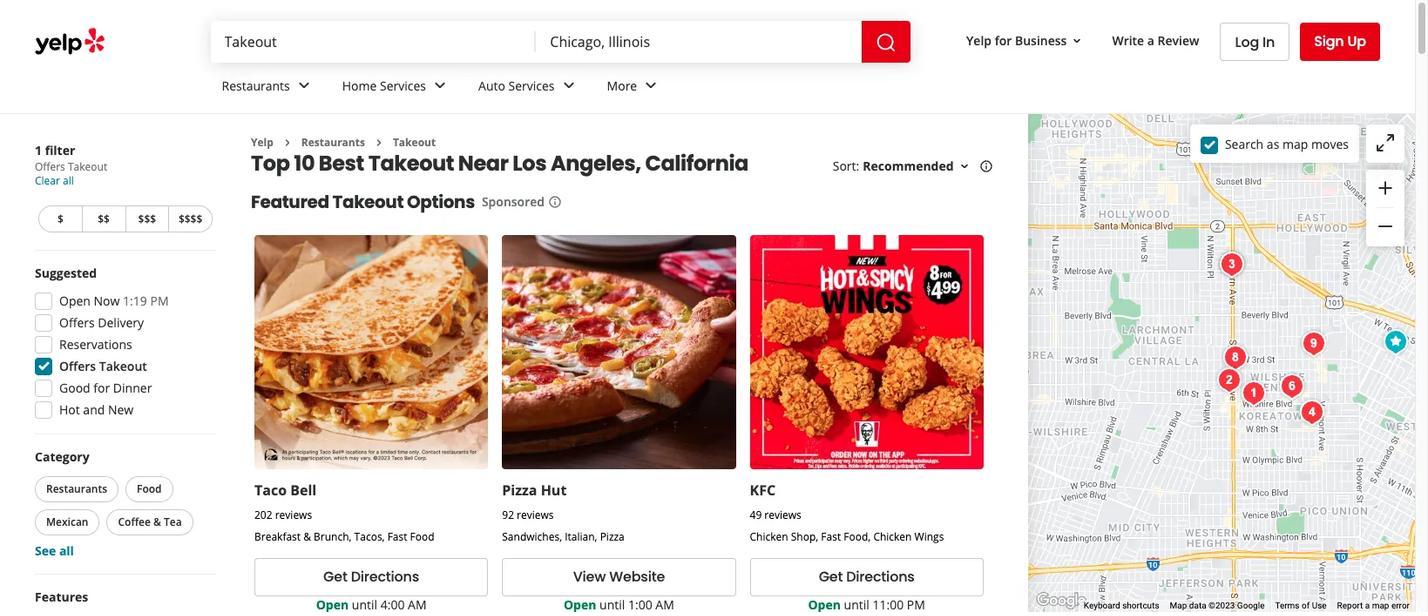 Task type: locate. For each thing, give the bounding box(es) containing it.
none field up more link
[[550, 32, 848, 51]]

1 24 chevron down v2 image from the left
[[294, 75, 314, 96]]

more
[[607, 77, 637, 94]]

yelp left 16 chevron right v2 image
[[251, 135, 274, 150]]

2 24 chevron down v2 image from the left
[[430, 75, 451, 96]]

1 horizontal spatial for
[[995, 32, 1012, 48]]

none field 'near'
[[550, 32, 848, 51]]

sponsored
[[482, 194, 545, 210]]

takeout down filter
[[68, 160, 107, 174]]

4 24 chevron down v2 image from the left
[[641, 75, 662, 96]]

1 horizontal spatial restaurants
[[222, 77, 290, 94]]

all right see
[[59, 543, 74, 560]]

shortcuts
[[1123, 602, 1160, 611]]

sign
[[1315, 31, 1345, 51]]

search image
[[876, 32, 897, 53]]

directions down tacos,
[[351, 568, 419, 588]]

view
[[573, 568, 606, 588]]

3 reviews from the left
[[765, 508, 802, 523]]

2 fast from the left
[[822, 530, 841, 545]]

&
[[153, 515, 161, 530], [304, 530, 311, 545]]

reviews inside the kfc 49 reviews chicken shop, fast food, chicken wings
[[765, 508, 802, 523]]

keyboard shortcuts
[[1084, 602, 1160, 611]]

1 services from the left
[[380, 77, 426, 94]]

map for moves
[[1283, 136, 1309, 152]]

1:19
[[123, 293, 147, 309]]

pm
[[150, 293, 169, 309]]

reviews down 'taco bell' 'link'
[[275, 508, 312, 523]]

error
[[1392, 602, 1411, 611]]

& inside taco bell 202 reviews breakfast & brunch, tacos, fast food
[[304, 530, 311, 545]]

2 vertical spatial offers
[[59, 358, 96, 375]]

chicken right food,
[[874, 530, 912, 545]]

pizza
[[502, 481, 537, 500], [600, 530, 625, 545]]

food inside food button
[[137, 482, 162, 497]]

get directions link down food,
[[750, 559, 984, 597]]

1 vertical spatial for
[[94, 380, 110, 397]]

None field
[[224, 32, 522, 51], [550, 32, 848, 51]]

get
[[324, 568, 348, 588], [819, 568, 843, 588]]

1 fast from the left
[[388, 530, 408, 545]]

0 horizontal spatial directions
[[351, 568, 419, 588]]

0 vertical spatial for
[[995, 32, 1012, 48]]

yelp inside button
[[967, 32, 992, 48]]

None search field
[[211, 21, 915, 63]]

a
[[1148, 32, 1155, 48], [1366, 602, 1371, 611]]

& left brunch,
[[304, 530, 311, 545]]

map
[[1283, 136, 1309, 152], [1373, 602, 1390, 611]]

2 horizontal spatial restaurants
[[302, 135, 365, 150]]

0 vertical spatial offers
[[35, 160, 65, 174]]

restaurants inside restaurants button
[[46, 482, 107, 497]]

angeles,
[[551, 149, 642, 178]]

for
[[995, 32, 1012, 48], [94, 380, 110, 397]]

restaurants up mexican
[[46, 482, 107, 497]]

reviews for get
[[275, 508, 312, 523]]

get directions down tacos,
[[324, 568, 419, 588]]

reviews up sandwiches,
[[517, 508, 554, 523]]

pizza hut link
[[502, 481, 567, 500]]

offers down 'open'
[[59, 315, 95, 331]]

open now 1:19 pm
[[59, 293, 169, 309]]

restaurants link
[[208, 63, 328, 113], [302, 135, 365, 150]]

0 horizontal spatial pizza
[[502, 481, 537, 500]]

restaurants inside business categories element
[[222, 77, 290, 94]]

abuelita's birria & mexican food image
[[1215, 248, 1250, 282]]

0 vertical spatial yelp
[[967, 32, 992, 48]]

offers
[[35, 160, 65, 174], [59, 315, 95, 331], [59, 358, 96, 375]]

0 vertical spatial restaurants
[[222, 77, 290, 94]]

& left tea
[[153, 515, 161, 530]]

coffee
[[118, 515, 151, 530]]

2 services from the left
[[509, 77, 555, 94]]

1 horizontal spatial get directions
[[819, 568, 915, 588]]

food right tacos,
[[410, 530, 435, 545]]

1 horizontal spatial map
[[1373, 602, 1390, 611]]

offers delivery
[[59, 315, 144, 331]]

takeout up "dinner"
[[99, 358, 147, 375]]

1 horizontal spatial fast
[[822, 530, 841, 545]]

terms of use link
[[1276, 602, 1327, 611]]

group
[[1367, 170, 1405, 247], [30, 265, 216, 425], [31, 449, 216, 561]]

2 reviews from the left
[[517, 508, 554, 523]]

1 horizontal spatial &
[[304, 530, 311, 545]]

2 none field from the left
[[550, 32, 848, 51]]

16 info v2 image
[[548, 195, 562, 209]]

24 chevron down v2 image right auto services on the left top of the page
[[558, 75, 579, 96]]

a right the report at the bottom
[[1366, 602, 1371, 611]]

1 horizontal spatial none field
[[550, 32, 848, 51]]

auto services link
[[465, 63, 593, 113]]

1 vertical spatial pizza
[[600, 530, 625, 545]]

search as map moves
[[1226, 136, 1350, 152]]

fast right tacos,
[[388, 530, 408, 545]]

fast left food,
[[822, 530, 841, 545]]

filter
[[45, 142, 75, 159]]

a right write
[[1148, 32, 1155, 48]]

terms
[[1276, 602, 1300, 611]]

rikas peruvian cuisine image
[[1297, 327, 1332, 362]]

0 horizontal spatial reviews
[[275, 508, 312, 523]]

& inside button
[[153, 515, 161, 530]]

16 chevron right v2 image
[[281, 136, 295, 150]]

pizza up 92
[[502, 481, 537, 500]]

auto services
[[479, 77, 555, 94]]

delivery
[[98, 315, 144, 331]]

for inside group
[[94, 380, 110, 397]]

2 get directions from the left
[[819, 568, 915, 588]]

restaurants up yelp link
[[222, 77, 290, 94]]

0 horizontal spatial &
[[153, 515, 161, 530]]

takeout
[[393, 135, 436, 150], [368, 149, 454, 178], [68, 160, 107, 174], [333, 190, 404, 215], [99, 358, 147, 375]]

1 horizontal spatial get
[[819, 568, 843, 588]]

for down offers takeout
[[94, 380, 110, 397]]

review
[[1158, 32, 1200, 48]]

offers up good
[[59, 358, 96, 375]]

recommended
[[863, 158, 954, 175]]

1 horizontal spatial pizza
[[600, 530, 625, 545]]

1 horizontal spatial services
[[509, 77, 555, 94]]

0 vertical spatial map
[[1283, 136, 1309, 152]]

yelp left business
[[967, 32, 992, 48]]

map left error
[[1373, 602, 1390, 611]]

more link
[[593, 63, 676, 113]]

2 vertical spatial restaurants
[[46, 482, 107, 497]]

offers down filter
[[35, 160, 65, 174]]

0 horizontal spatial a
[[1148, 32, 1155, 48]]

get directions
[[324, 568, 419, 588], [819, 568, 915, 588]]

directions
[[351, 568, 419, 588], [847, 568, 915, 588]]

services right the home
[[380, 77, 426, 94]]

1 vertical spatial yelp
[[251, 135, 274, 150]]

1 horizontal spatial get directions link
[[750, 559, 984, 597]]

restaurants link up yelp link
[[208, 63, 328, 113]]

a for write
[[1148, 32, 1155, 48]]

16 info v2 image
[[980, 160, 994, 174]]

0 horizontal spatial yelp
[[251, 135, 274, 150]]

taco
[[255, 481, 287, 500]]

reviews inside taco bell 202 reviews breakfast & brunch, tacos, fast food
[[275, 508, 312, 523]]

food up coffee & tea
[[137, 482, 162, 497]]

none field up home services
[[224, 32, 522, 51]]

0 horizontal spatial get
[[324, 568, 348, 588]]

0 vertical spatial restaurants link
[[208, 63, 328, 113]]

pizza hut 92 reviews sandwiches, italian, pizza
[[502, 481, 625, 545]]

get down brunch,
[[324, 568, 348, 588]]

reviews inside pizza hut 92 reviews sandwiches, italian, pizza
[[517, 508, 554, 523]]

chicken
[[750, 530, 789, 545], [874, 530, 912, 545]]

0 horizontal spatial get directions
[[324, 568, 419, 588]]

1 none field from the left
[[224, 32, 522, 51]]

24 chevron down v2 image
[[294, 75, 314, 96], [430, 75, 451, 96], [558, 75, 579, 96], [641, 75, 662, 96]]

0 vertical spatial all
[[63, 173, 74, 188]]

expand map image
[[1376, 132, 1397, 153]]

49
[[750, 508, 762, 523]]

92
[[502, 508, 514, 523]]

restaurants right 16 chevron right v2 image
[[302, 135, 365, 150]]

1 horizontal spatial reviews
[[517, 508, 554, 523]]

services inside home services link
[[380, 77, 426, 94]]

24 chevron down v2 image left the home
[[294, 75, 314, 96]]

yelp for business button
[[960, 25, 1092, 56]]

in
[[1263, 32, 1276, 52]]

clear all link
[[35, 173, 74, 188]]

get directions link for bell
[[255, 559, 488, 597]]

all
[[63, 173, 74, 188], [59, 543, 74, 560]]

24 chevron down v2 image inside more link
[[641, 75, 662, 96]]

1 horizontal spatial chicken
[[874, 530, 912, 545]]

clear
[[35, 173, 60, 188]]

0 vertical spatial food
[[137, 482, 162, 497]]

$$$ button
[[125, 206, 168, 233]]

0 horizontal spatial for
[[94, 380, 110, 397]]

1 vertical spatial all
[[59, 543, 74, 560]]

16 chevron down v2 image
[[958, 160, 972, 174]]

$$$
[[138, 212, 156, 227]]

get directions link down tacos,
[[255, 559, 488, 597]]

hut
[[541, 481, 567, 500]]

2 horizontal spatial reviews
[[765, 508, 802, 523]]

reviews right the '49'
[[765, 508, 802, 523]]

0 horizontal spatial get directions link
[[255, 559, 488, 597]]

tea
[[164, 515, 182, 530]]

get directions link
[[255, 559, 488, 597], [750, 559, 984, 597]]

options
[[407, 190, 475, 215]]

services inside the auto services link
[[509, 77, 555, 94]]

24 chevron down v2 image inside the auto services link
[[558, 75, 579, 96]]

pizza right italian,
[[600, 530, 625, 545]]

for left business
[[995, 32, 1012, 48]]

1 vertical spatial group
[[30, 265, 216, 425]]

food
[[137, 482, 162, 497], [410, 530, 435, 545]]

of
[[1302, 602, 1310, 611]]

1 vertical spatial offers
[[59, 315, 95, 331]]

0 horizontal spatial none field
[[224, 32, 522, 51]]

all right clear
[[63, 173, 74, 188]]

directions for taco bell
[[351, 568, 419, 588]]

1 reviews from the left
[[275, 508, 312, 523]]

0 horizontal spatial chicken
[[750, 530, 789, 545]]

1 horizontal spatial directions
[[847, 568, 915, 588]]

1 filter offers takeout clear all
[[35, 142, 107, 188]]

1 get directions link from the left
[[255, 559, 488, 597]]

business categories element
[[208, 63, 1381, 113]]

1 horizontal spatial yelp
[[967, 32, 992, 48]]

the kimbap image
[[1219, 341, 1253, 376]]

food inside taco bell 202 reviews breakfast & brunch, tacos, fast food
[[410, 530, 435, 545]]

use
[[1313, 602, 1327, 611]]

takeout down best
[[333, 190, 404, 215]]

0 vertical spatial a
[[1148, 32, 1155, 48]]

0 vertical spatial group
[[1367, 170, 1405, 247]]

1 vertical spatial a
[[1366, 602, 1371, 611]]

get down the kfc 49 reviews chicken shop, fast food, chicken wings
[[819, 568, 843, 588]]

coffee & tea
[[118, 515, 182, 530]]

sign up
[[1315, 31, 1367, 51]]

2 directions from the left
[[847, 568, 915, 588]]

get directions down food,
[[819, 568, 915, 588]]

fast inside the kfc 49 reviews chicken shop, fast food, chicken wings
[[822, 530, 841, 545]]

keyboard shortcuts button
[[1084, 601, 1160, 613]]

2 get from the left
[[819, 568, 843, 588]]

all inside group
[[59, 543, 74, 560]]

$$ button
[[82, 206, 125, 233]]

chicken down the '49'
[[750, 530, 789, 545]]

all inside 1 filter offers takeout clear all
[[63, 173, 74, 188]]

bell
[[291, 481, 317, 500]]

2 get directions link from the left
[[750, 559, 984, 597]]

sort:
[[833, 158, 860, 175]]

data
[[1190, 602, 1207, 611]]

0 horizontal spatial map
[[1283, 136, 1309, 152]]

24 chevron down v2 image right the more
[[641, 75, 662, 96]]

0 horizontal spatial services
[[380, 77, 426, 94]]

directions for kfc
[[847, 568, 915, 588]]

0 horizontal spatial fast
[[388, 530, 408, 545]]

1 vertical spatial map
[[1373, 602, 1390, 611]]

directions down food,
[[847, 568, 915, 588]]

24 chevron down v2 image left auto at the left
[[430, 75, 451, 96]]

california
[[646, 149, 749, 178]]

1 directions from the left
[[351, 568, 419, 588]]

24 chevron down v2 image inside home services link
[[430, 75, 451, 96]]

sign up link
[[1301, 23, 1381, 61]]

0 horizontal spatial restaurants
[[46, 482, 107, 497]]

2 vertical spatial group
[[31, 449, 216, 561]]

for inside button
[[995, 32, 1012, 48]]

16 chevron right v2 image
[[372, 136, 386, 150]]

1 vertical spatial food
[[410, 530, 435, 545]]

3 24 chevron down v2 image from the left
[[558, 75, 579, 96]]

yelp for yelp link
[[251, 135, 274, 150]]

1 get from the left
[[324, 568, 348, 588]]

0 horizontal spatial food
[[137, 482, 162, 497]]

get directions for bell
[[324, 568, 419, 588]]

restaurants link right 16 chevron right v2 image
[[302, 135, 365, 150]]

map right as
[[1283, 136, 1309, 152]]

group containing category
[[31, 449, 216, 561]]

1 horizontal spatial food
[[410, 530, 435, 545]]

kfc link
[[750, 481, 776, 500]]

Find text field
[[224, 32, 522, 51]]

1 horizontal spatial a
[[1366, 602, 1371, 611]]

get for bell
[[324, 568, 348, 588]]

suggested
[[35, 265, 97, 282]]

as
[[1267, 136, 1280, 152]]

1 get directions from the left
[[324, 568, 419, 588]]

©2023
[[1209, 602, 1236, 611]]

reviews for view
[[517, 508, 554, 523]]

kfc
[[750, 481, 776, 500]]

services right auto at the left
[[509, 77, 555, 94]]



Task type: vqa. For each thing, say whether or not it's contained in the screenshot.
View business link related to HVAC
no



Task type: describe. For each thing, give the bounding box(es) containing it.
gengis khan image
[[1215, 248, 1250, 282]]

get for 49
[[819, 568, 843, 588]]

food button
[[126, 477, 173, 503]]

takeout up options at top
[[368, 149, 454, 178]]

report a map error
[[1338, 602, 1411, 611]]

recommended button
[[863, 158, 972, 175]]

home
[[342, 77, 377, 94]]

1 chicken from the left
[[750, 530, 789, 545]]

$ button
[[38, 206, 82, 233]]

best
[[319, 149, 364, 178]]

Near text field
[[550, 32, 848, 51]]

takeout inside group
[[99, 358, 147, 375]]

google image
[[1033, 590, 1090, 613]]

terms of use
[[1276, 602, 1327, 611]]

services for auto services
[[509, 77, 555, 94]]

keyboard
[[1084, 602, 1121, 611]]

write a review link
[[1106, 25, 1207, 56]]

chd mandu la image
[[1275, 370, 1310, 405]]

10
[[294, 149, 315, 178]]

202
[[255, 508, 273, 523]]

good
[[59, 380, 90, 397]]

see all button
[[35, 543, 74, 560]]

map region
[[830, 14, 1429, 613]]

for for dinner
[[94, 380, 110, 397]]

offers takeout
[[59, 358, 147, 375]]

2 chicken from the left
[[874, 530, 912, 545]]

sandwiches,
[[502, 530, 562, 545]]

a for report
[[1366, 602, 1371, 611]]

los
[[513, 149, 547, 178]]

top
[[251, 149, 290, 178]]

services for home services
[[380, 77, 426, 94]]

view website
[[573, 568, 665, 588]]

report a map error link
[[1338, 602, 1411, 611]]

tip's house image
[[1213, 364, 1247, 398]]

mexican
[[46, 515, 88, 530]]

log in
[[1236, 32, 1276, 52]]

rice chicken image
[[1295, 396, 1330, 431]]

offers inside 1 filter offers takeout clear all
[[35, 160, 65, 174]]

zoom in image
[[1376, 178, 1397, 199]]

none field find
[[224, 32, 522, 51]]

map
[[1170, 602, 1188, 611]]

0 vertical spatial pizza
[[502, 481, 537, 500]]

offers for offers delivery
[[59, 315, 95, 331]]

now
[[94, 293, 120, 309]]

view website link
[[502, 559, 736, 597]]

kfc 49 reviews chicken shop, fast food, chicken wings
[[750, 481, 945, 545]]

fast inside taco bell 202 reviews breakfast & brunch, tacos, fast food
[[388, 530, 408, 545]]

up
[[1348, 31, 1367, 51]]

featured takeout options
[[251, 190, 475, 215]]

write
[[1113, 32, 1145, 48]]

map for error
[[1373, 602, 1390, 611]]

log
[[1236, 32, 1260, 52]]

open
[[59, 293, 91, 309]]

breakfast
[[255, 530, 301, 545]]

get directions link for 49
[[750, 559, 984, 597]]

takeout link
[[393, 135, 436, 150]]

report
[[1338, 602, 1364, 611]]

1
[[35, 142, 42, 159]]

features
[[35, 589, 88, 606]]

1 vertical spatial restaurants
[[302, 135, 365, 150]]

takeout right 16 chevron right v2 icon
[[393, 135, 436, 150]]

new
[[108, 402, 134, 418]]

$$$$
[[179, 212, 203, 227]]

moves
[[1312, 136, 1350, 152]]

website
[[610, 568, 665, 588]]

write a review
[[1113, 32, 1200, 48]]

24 chevron down v2 image for more
[[641, 75, 662, 96]]

yelp for business
[[967, 32, 1067, 48]]

$
[[57, 212, 63, 227]]

coffee & tea button
[[107, 510, 193, 536]]

category
[[35, 449, 89, 466]]

$$
[[98, 212, 110, 227]]

italian,
[[565, 530, 598, 545]]

google
[[1238, 602, 1265, 611]]

16 chevron down v2 image
[[1071, 34, 1085, 48]]

brunch,
[[314, 530, 352, 545]]

log in link
[[1221, 23, 1290, 61]]

mexican button
[[35, 510, 100, 536]]

zoom out image
[[1376, 216, 1397, 237]]

tacos,
[[354, 530, 385, 545]]

hot
[[59, 402, 80, 418]]

see
[[35, 543, 56, 560]]

map data ©2023 google
[[1170, 602, 1265, 611]]

food,
[[844, 530, 871, 545]]

hot and new
[[59, 402, 134, 418]]

24 chevron down v2 image for auto services
[[558, 75, 579, 96]]

1 vertical spatial restaurants link
[[302, 135, 365, 150]]

takeout inside 1 filter offers takeout clear all
[[68, 160, 107, 174]]

$$$$ button
[[168, 206, 213, 233]]

featured
[[251, 190, 329, 215]]

group containing suggested
[[30, 265, 216, 425]]

taco bell 202 reviews breakfast & brunch, tacos, fast food
[[255, 481, 435, 545]]

auto
[[479, 77, 506, 94]]

taco bell image
[[1379, 325, 1414, 360]]

yelp for yelp for business
[[967, 32, 992, 48]]

get directions for 49
[[819, 568, 915, 588]]

and
[[83, 402, 105, 418]]

wings
[[915, 530, 945, 545]]

business
[[1016, 32, 1067, 48]]

24 chevron down v2 image for home services
[[430, 75, 451, 96]]

24 chevron down v2 image for restaurants
[[294, 75, 314, 96]]

cooking mom image
[[1237, 377, 1272, 411]]

restaurants button
[[35, 477, 119, 503]]

for for business
[[995, 32, 1012, 48]]

near
[[458, 149, 509, 178]]

reservations
[[59, 337, 132, 353]]

offers for offers takeout
[[59, 358, 96, 375]]



